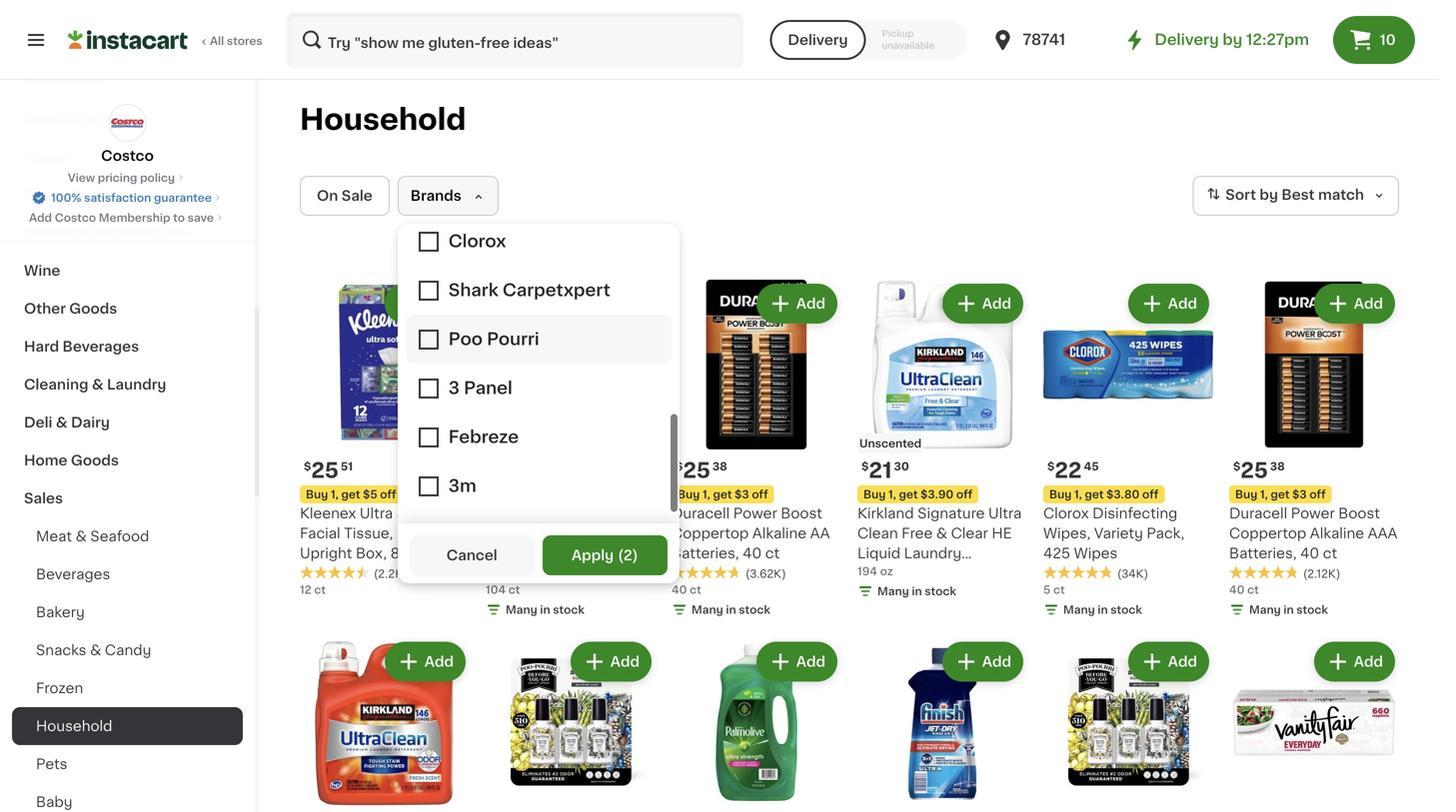 Task type: describe. For each thing, give the bounding box(es) containing it.
service type group
[[770, 20, 967, 60]]

sale
[[342, 189, 373, 203]]

$ for clorox disinfecting wipes, variety pack, 425 wipes
[[1048, 461, 1055, 472]]

0 vertical spatial beverages
[[63, 340, 139, 354]]

stock for duracell power boost coppertop alkaline aaa batteries, 40 ct
[[1297, 605, 1329, 616]]

apply ( 2 )
[[572, 549, 638, 563]]

view pricing policy
[[68, 172, 175, 183]]

aa
[[811, 527, 830, 541]]

& for laundry
[[92, 378, 104, 392]]

seafood
[[90, 530, 149, 544]]

other goods link
[[12, 290, 243, 328]]

1, for kirkland signature ultra clean free & clear he liquid laundry detergent, 146 loads, 194 fl oz
[[889, 489, 897, 500]]

beverages link
[[12, 556, 243, 594]]

delivery by 12:27pm
[[1155, 32, 1310, 47]]

household link
[[12, 708, 243, 746]]

sort by
[[1226, 188, 1279, 202]]

on
[[317, 189, 338, 203]]

1 vertical spatial household
[[36, 720, 113, 734]]

78741
[[1023, 32, 1066, 47]]

delivery for delivery by 12:27pm
[[1155, 32, 1220, 47]]

kirkland signature ultra clean free & clear he liquid laundry detergent, 146 loads, 194 fl oz
[[858, 507, 1022, 601]]

beer & cider link
[[12, 100, 243, 138]]

boost for aa
[[781, 507, 823, 521]]

beer & cider
[[24, 112, 116, 126]]

health & personal care link
[[12, 214, 243, 252]]

3-
[[397, 527, 412, 541]]

& for candy
[[90, 644, 101, 658]]

stock down (187)
[[553, 605, 585, 616]]

get for duracell power boost coppertop alkaline aa batteries, 40 ct
[[713, 489, 732, 500]]

facial
[[300, 527, 341, 541]]

many in stock for duracell power boost coppertop alkaline aa batteries, 40 ct
[[692, 605, 771, 616]]

match
[[1319, 188, 1365, 202]]

ultra inside kleenex ultra soft facial tissue, 3-ply, upright box, 85 tissues, 12 ct
[[360, 507, 393, 521]]

get for clorox disinfecting wipes, variety pack, 425 wipes
[[1085, 489, 1104, 500]]

many down 194 oz in the bottom right of the page
[[878, 586, 910, 597]]

$ for duracell power boost coppertop alkaline aaa batteries, 40 ct
[[1234, 461, 1241, 472]]

cleaning & laundry
[[24, 378, 166, 392]]

wipes,
[[1044, 527, 1091, 541]]

ultra inside tide pods plus ultra oxi laundry detergent, 104 ct
[[599, 507, 632, 521]]

bakery link
[[12, 594, 243, 632]]

$3 for duracell power boost coppertop alkaline aaa batteries, 40 ct
[[1293, 489, 1307, 500]]

& inside kirkland signature ultra clean free & clear he liquid laundry detergent, 146 loads, 194 fl oz
[[937, 527, 948, 541]]

104 ct
[[486, 585, 520, 596]]

baby
[[36, 796, 72, 810]]

clear
[[952, 527, 989, 541]]

21
[[869, 460, 892, 481]]

1, for kleenex ultra soft facial tissue, 3-ply, upright box, 85 tissues, 12 ct
[[331, 489, 339, 500]]

2 104 from the top
[[486, 585, 506, 596]]

unscented
[[860, 438, 922, 449]]

wipes
[[1075, 547, 1118, 561]]

38 for duracell power boost coppertop alkaline aaa batteries, 40 ct
[[1271, 461, 1286, 472]]

40 inside duracell power boost coppertop alkaline aa batteries, 40 ct
[[743, 547, 762, 561]]

laundry inside tide pods plus ultra oxi laundry detergent, 104 ct
[[515, 527, 573, 541]]

off for aaa
[[1310, 489, 1326, 500]]

liquor
[[24, 150, 70, 164]]

pack,
[[1147, 527, 1185, 541]]

duracell for duracell power boost coppertop alkaline aa batteries, 40 ct
[[672, 507, 730, 521]]

snacks
[[36, 644, 87, 658]]

38 for duracell power boost coppertop alkaline aa batteries, 40 ct
[[713, 461, 728, 472]]

brands
[[411, 189, 462, 203]]

clorox disinfecting wipes, variety pack, 425 wipes
[[1044, 507, 1185, 561]]

clorox
[[1044, 507, 1089, 521]]

(2.12k)
[[1304, 569, 1341, 580]]

soft
[[397, 507, 426, 521]]

$ for kirkland signature ultra clean free & clear he liquid laundry detergent, 146 loads, 194 fl oz
[[862, 461, 869, 472]]

goods for other goods
[[69, 302, 117, 316]]

194 inside kirkland signature ultra clean free & clear he liquid laundry detergent, 146 loads, 194 fl oz
[[858, 587, 883, 601]]

(187)
[[560, 569, 586, 580]]

Search field
[[288, 14, 742, 66]]

)
[[633, 549, 638, 563]]

boost for aaa
[[1339, 507, 1381, 521]]

$ for duracell power boost coppertop alkaline aa batteries, 40 ct
[[676, 461, 683, 472]]

$ 22 45
[[1048, 460, 1100, 481]]

buy 1, get $3 off for duracell power boost coppertop alkaline aaa batteries, 40 ct
[[1236, 489, 1326, 500]]

Best match Sort by field
[[1193, 176, 1400, 216]]

& for personal
[[75, 226, 87, 240]]

& for cider
[[61, 112, 73, 126]]

12 ct
[[300, 585, 326, 596]]

25 for duracell power boost coppertop alkaline aaa batteries, 40 ct
[[1241, 460, 1269, 481]]

51
[[341, 461, 353, 472]]

home goods
[[24, 454, 119, 468]]

coppertop for duracell power boost coppertop alkaline aa batteries, 40 ct
[[672, 527, 749, 541]]

22
[[1055, 460, 1082, 481]]

pets link
[[12, 746, 243, 784]]

delivery by 12:27pm link
[[1123, 28, 1310, 52]]

1 horizontal spatial household
[[300, 105, 466, 134]]

free
[[902, 527, 933, 541]]

detergent, inside kirkland signature ultra clean free & clear he liquid laundry detergent, 146 loads, 194 fl oz
[[858, 567, 934, 581]]

100%
[[51, 192, 81, 203]]

ct inside kleenex ultra soft facial tissue, 3-ply, upright box, 85 tissues, 12 ct
[[318, 567, 332, 581]]

1 vertical spatial beverages
[[36, 568, 110, 582]]

1, for duracell power boost coppertop alkaline aaa batteries, 40 ct
[[1261, 489, 1269, 500]]

health
[[24, 226, 72, 240]]

many in stock for duracell power boost coppertop alkaline aaa batteries, 40 ct
[[1250, 605, 1329, 616]]

guarantee
[[154, 192, 212, 203]]

0 horizontal spatial costco
[[55, 212, 96, 223]]

(3.62k)
[[746, 569, 787, 580]]

12 inside kleenex ultra soft facial tissue, 3-ply, upright box, 85 tissues, 12 ct
[[300, 567, 314, 581]]

78741 button
[[991, 12, 1111, 68]]

buy for duracell power boost coppertop alkaline aa batteries, 40 ct
[[678, 489, 700, 500]]

get for kleenex ultra soft facial tissue, 3-ply, upright box, 85 tissues, 12 ct
[[341, 489, 360, 500]]

on sale button
[[300, 176, 390, 216]]

wine
[[24, 264, 60, 278]]

(
[[618, 549, 624, 563]]

1, for duracell power boost coppertop alkaline aa batteries, 40 ct
[[703, 489, 711, 500]]

in right fl
[[912, 586, 922, 597]]

tide pods plus ultra oxi laundry detergent, 104 ct
[[486, 507, 652, 561]]

stock down 146
[[925, 586, 957, 597]]

buy for clorox disinfecting wipes, variety pack, 425 wipes
[[1050, 489, 1072, 500]]

hard beverages
[[24, 340, 139, 354]]

duracell power boost coppertop alkaline aaa batteries, 40 ct
[[1230, 507, 1398, 561]]

meat & seafood
[[36, 530, 149, 544]]

tissues,
[[413, 547, 470, 561]]

to
[[173, 212, 185, 223]]

goods for home goods
[[71, 454, 119, 468]]

buy 1, get $5 off
[[306, 489, 397, 500]]

buy for kleenex ultra soft facial tissue, 3-ply, upright box, 85 tissues, 12 ct
[[306, 489, 328, 500]]

pets
[[36, 758, 67, 772]]

cleaning & laundry link
[[12, 366, 243, 404]]

oz inside kirkland signature ultra clean free & clear he liquid laundry detergent, 146 loads, 194 fl oz
[[899, 587, 915, 601]]

home goods link
[[12, 442, 243, 480]]

146
[[937, 567, 962, 581]]

view pricing policy link
[[68, 170, 187, 186]]

$ for kleenex ultra soft facial tissue, 3-ply, upright box, 85 tissues, 12 ct
[[304, 461, 311, 472]]

all stores link
[[68, 12, 264, 68]]

buy 1, get $3 off for duracell power boost coppertop alkaline aa batteries, 40 ct
[[678, 489, 769, 500]]

10
[[1381, 33, 1396, 47]]

85
[[391, 547, 409, 561]]

care
[[157, 226, 192, 240]]

all stores
[[210, 35, 263, 46]]

fl
[[886, 587, 895, 601]]

upright
[[300, 547, 352, 561]]

100% satisfaction guarantee button
[[31, 186, 224, 206]]

get for kirkland signature ultra clean free & clear he liquid laundry detergent, 146 loads, 194 fl oz
[[899, 489, 918, 500]]

power for aa
[[734, 507, 778, 521]]

laundry inside the cleaning & laundry link
[[107, 378, 166, 392]]

& for seafood
[[76, 530, 87, 544]]

0 horizontal spatial oz
[[880, 566, 894, 577]]

many for duracell power boost coppertop alkaline aaa batteries, 40 ct
[[1250, 605, 1282, 616]]



Task type: locate. For each thing, give the bounding box(es) containing it.
2 horizontal spatial laundry
[[905, 547, 962, 561]]

0 horizontal spatial batteries,
[[672, 547, 739, 561]]

425
[[1044, 547, 1071, 561]]

25 up duracell power boost coppertop alkaline aaa batteries, 40 ct at the right bottom of page
[[1241, 460, 1269, 481]]

buy 1, get $3 off up duracell power boost coppertop alkaline aa batteries, 40 ct at the bottom of page
[[678, 489, 769, 500]]

sales
[[24, 492, 63, 506]]

batteries, for duracell power boost coppertop alkaline aaa batteries, 40 ct
[[1230, 547, 1297, 561]]

coppertop for duracell power boost coppertop alkaline aaa batteries, 40 ct
[[1230, 527, 1307, 541]]

alkaline for aa
[[753, 527, 807, 541]]

(34k)
[[1118, 569, 1149, 580]]

duracell inside duracell power boost coppertop alkaline aa batteries, 40 ct
[[672, 507, 730, 521]]

0 horizontal spatial power
[[734, 507, 778, 521]]

4 buy from the left
[[1050, 489, 1072, 500]]

1 batteries, from the left
[[672, 547, 739, 561]]

goods
[[70, 188, 118, 202], [69, 302, 117, 316], [71, 454, 119, 468]]

1 coppertop from the left
[[672, 527, 749, 541]]

in down 'wipes' on the bottom
[[1098, 605, 1108, 616]]

many in stock down 146
[[878, 586, 957, 597]]

in
[[912, 586, 922, 597], [540, 605, 551, 616], [726, 605, 736, 616], [1098, 605, 1108, 616], [1284, 605, 1294, 616]]

ultra up the he
[[989, 507, 1022, 521]]

buy for kirkland signature ultra clean free & clear he liquid laundry detergent, 146 loads, 194 fl oz
[[864, 489, 886, 500]]

1 buy 1, get $3 off from the left
[[678, 489, 769, 500]]

1 horizontal spatial costco
[[101, 149, 154, 163]]

& left candy
[[90, 644, 101, 658]]

1 horizontal spatial buy 1, get $3 off
[[1236, 489, 1326, 500]]

25 for duracell power boost coppertop alkaline aa batteries, 40 ct
[[683, 460, 711, 481]]

many down 104 ct
[[506, 605, 538, 616]]

ply,
[[412, 527, 438, 541]]

delivery inside "link"
[[1155, 32, 1220, 47]]

batteries, for duracell power boost coppertop alkaline aa batteries, 40 ct
[[672, 547, 739, 561]]

product group
[[300, 280, 470, 598], [486, 280, 656, 622], [672, 280, 842, 622], [858, 280, 1028, 604], [1044, 280, 1214, 622], [1230, 280, 1400, 622], [300, 638, 470, 813], [486, 638, 656, 813], [672, 638, 842, 813], [858, 638, 1028, 813], [1044, 638, 1214, 813], [1230, 638, 1400, 813]]

(2.2k)
[[374, 569, 408, 580]]

alkaline left aa
[[753, 527, 807, 541]]

1 $ from the left
[[304, 461, 311, 472]]

beverages up bakery
[[36, 568, 110, 582]]

$ 25 51
[[304, 460, 353, 481]]

oz down liquid
[[880, 566, 894, 577]]

many in stock
[[878, 586, 957, 597], [506, 605, 585, 616], [692, 605, 771, 616], [1064, 605, 1143, 616], [1250, 605, 1329, 616]]

alkaline inside duracell power boost coppertop alkaline aa batteries, 40 ct
[[753, 527, 807, 541]]

2 batteries, from the left
[[1230, 547, 1297, 561]]

ct inside duracell power boost coppertop alkaline aa batteries, 40 ct
[[766, 547, 780, 561]]

2 vertical spatial laundry
[[905, 547, 962, 561]]

$ 25 38 for duracell power boost coppertop alkaline aa batteries, 40 ct
[[676, 460, 728, 481]]

deli & dairy
[[24, 416, 110, 430]]

ultra right plus
[[599, 507, 632, 521]]

personal
[[90, 226, 154, 240]]

batteries, inside duracell power boost coppertop alkaline aaa batteries, 40 ct
[[1230, 547, 1297, 561]]

goods inside other goods link
[[69, 302, 117, 316]]

laundry down the hard beverages link
[[107, 378, 166, 392]]

add costco membership to save
[[29, 212, 214, 223]]

1, up kleenex on the left bottom of the page
[[331, 489, 339, 500]]

buy 1, get $3.90 off
[[864, 489, 973, 500]]

$ 25 38 for duracell power boost coppertop alkaline aaa batteries, 40 ct
[[1234, 460, 1286, 481]]

$ inside $ 22 45
[[1048, 461, 1055, 472]]

None search field
[[286, 12, 744, 68]]

& inside "link"
[[90, 644, 101, 658]]

paper goods link
[[12, 176, 243, 214]]

off for &
[[957, 489, 973, 500]]

ct inside tide pods plus ultra oxi laundry detergent, 104 ct
[[514, 547, 529, 561]]

stock for clorox disinfecting wipes, variety pack, 425 wipes
[[1111, 605, 1143, 616]]

& down 'signature'
[[937, 527, 948, 541]]

coppertop up "(2.12k)"
[[1230, 527, 1307, 541]]

2 vertical spatial goods
[[71, 454, 119, 468]]

2 get from the left
[[713, 489, 732, 500]]

4 off from the left
[[1143, 489, 1159, 500]]

0 horizontal spatial duracell
[[672, 507, 730, 521]]

duracell power boost coppertop alkaline aa batteries, 40 ct
[[672, 507, 830, 561]]

delivery inside button
[[788, 33, 848, 47]]

buy 1, get $3.80 off
[[1050, 489, 1159, 500]]

kleenex ultra soft facial tissue, 3-ply, upright box, 85 tissues, 12 ct
[[300, 507, 470, 581]]

by left 12:27pm at the right top
[[1223, 32, 1243, 47]]

0 vertical spatial oz
[[880, 566, 894, 577]]

0 horizontal spatial $3
[[735, 489, 750, 500]]

2 38 from the left
[[1271, 461, 1286, 472]]

194 left fl
[[858, 587, 883, 601]]

25
[[311, 460, 339, 481], [683, 460, 711, 481], [1241, 460, 1269, 481]]

many in stock down "(2.12k)"
[[1250, 605, 1329, 616]]

0 horizontal spatial alkaline
[[753, 527, 807, 541]]

buy up kirkland in the bottom of the page
[[864, 489, 886, 500]]

stock down "(2.12k)"
[[1297, 605, 1329, 616]]

4 $ from the left
[[1048, 461, 1055, 472]]

disinfecting
[[1093, 507, 1178, 521]]

instacart logo image
[[68, 28, 188, 52]]

0 horizontal spatial ultra
[[360, 507, 393, 521]]

laundry
[[107, 378, 166, 392], [515, 527, 573, 541], [905, 547, 962, 561]]

goods for paper goods
[[70, 188, 118, 202]]

off for 425
[[1143, 489, 1159, 500]]

buy 1, get $3 off up duracell power boost coppertop alkaline aaa batteries, 40 ct at the right bottom of page
[[1236, 489, 1326, 500]]

boost inside duracell power boost coppertop alkaline aaa batteries, 40 ct
[[1339, 507, 1381, 521]]

0 horizontal spatial delivery
[[788, 33, 848, 47]]

5 buy from the left
[[1236, 489, 1258, 500]]

1, up clorox
[[1075, 489, 1083, 500]]

2 buy from the left
[[678, 489, 700, 500]]

2 horizontal spatial 25
[[1241, 460, 1269, 481]]

1 horizontal spatial delivery
[[1155, 32, 1220, 47]]

pricing
[[98, 172, 137, 183]]

cider
[[76, 112, 116, 126]]

2 power from the left
[[1292, 507, 1336, 521]]

home
[[24, 454, 67, 468]]

1 vertical spatial by
[[1260, 188, 1279, 202]]

power up (3.62k)
[[734, 507, 778, 521]]

liquid
[[858, 547, 901, 561]]

0 horizontal spatial 38
[[713, 461, 728, 472]]

many in stock down (34k)
[[1064, 605, 1143, 616]]

duracell inside duracell power boost coppertop alkaline aaa batteries, 40 ct
[[1230, 507, 1288, 521]]

1 vertical spatial detergent,
[[858, 567, 934, 581]]

3 off from the left
[[957, 489, 973, 500]]

1 horizontal spatial alkaline
[[1311, 527, 1365, 541]]

1 1, from the left
[[331, 489, 339, 500]]

1 horizontal spatial by
[[1260, 188, 1279, 202]]

1 horizontal spatial laundry
[[515, 527, 573, 541]]

aaa
[[1368, 527, 1398, 541]]

alkaline
[[753, 527, 807, 541], [1311, 527, 1365, 541]]

5 get from the left
[[1271, 489, 1290, 500]]

in down duracell power boost coppertop alkaline aaa batteries, 40 ct at the right bottom of page
[[1284, 605, 1294, 616]]

1 $3 from the left
[[735, 489, 750, 500]]

laundry inside kirkland signature ultra clean free & clear he liquid laundry detergent, 146 loads, 194 fl oz
[[905, 547, 962, 561]]

0 vertical spatial detergent,
[[576, 527, 652, 541]]

$3 up duracell power boost coppertop alkaline aa batteries, 40 ct at the bottom of page
[[735, 489, 750, 500]]

boost up aaa on the bottom right of the page
[[1339, 507, 1381, 521]]

coppertop up (3.62k)
[[672, 527, 749, 541]]

25 for kleenex ultra soft facial tissue, 3-ply, upright box, 85 tissues, 12 ct
[[311, 460, 339, 481]]

5 ct
[[1044, 585, 1065, 596]]

boost inside duracell power boost coppertop alkaline aa batteries, 40 ct
[[781, 507, 823, 521]]

2 horizontal spatial ultra
[[989, 507, 1022, 521]]

alkaline for aaa
[[1311, 527, 1365, 541]]

save
[[188, 212, 214, 223]]

off up duracell power boost coppertop alkaline aaa batteries, 40 ct at the right bottom of page
[[1310, 489, 1326, 500]]

household down frozen
[[36, 720, 113, 734]]

many in stock down (3.62k)
[[692, 605, 771, 616]]

1 vertical spatial 12
[[300, 585, 312, 596]]

3 ultra from the left
[[989, 507, 1022, 521]]

electronics
[[24, 74, 106, 88]]

2 boost from the left
[[1339, 507, 1381, 521]]

by inside 'field'
[[1260, 188, 1279, 202]]

3 get from the left
[[899, 489, 918, 500]]

get left $3.90
[[899, 489, 918, 500]]

1 104 from the top
[[486, 547, 511, 561]]

& right deli
[[56, 416, 68, 430]]

12 up 12 ct
[[300, 567, 314, 581]]

2 off from the left
[[752, 489, 769, 500]]

1, up duracell power boost coppertop alkaline aaa batteries, 40 ct at the right bottom of page
[[1261, 489, 1269, 500]]

electronics link
[[12, 62, 243, 100]]

1 alkaline from the left
[[753, 527, 807, 541]]

1 25 from the left
[[311, 460, 339, 481]]

other
[[24, 302, 66, 316]]

coppertop inside duracell power boost coppertop alkaline aa batteries, 40 ct
[[672, 527, 749, 541]]

40 inside duracell power boost coppertop alkaline aaa batteries, 40 ct
[[1301, 547, 1320, 561]]

off right $5
[[380, 489, 397, 500]]

power up "(2.12k)"
[[1292, 507, 1336, 521]]

2 ultra from the left
[[599, 507, 632, 521]]

40 ct for duracell power boost coppertop alkaline aa batteries, 40 ct
[[672, 585, 702, 596]]

costco down '100%'
[[55, 212, 96, 223]]

ct
[[514, 547, 529, 561], [766, 547, 780, 561], [1324, 547, 1338, 561], [318, 567, 332, 581], [314, 585, 326, 596], [509, 585, 520, 596], [690, 585, 702, 596], [1054, 585, 1065, 596], [1248, 585, 1260, 596]]

0 vertical spatial laundry
[[107, 378, 166, 392]]

get up duracell power boost coppertop alkaline aaa batteries, 40 ct at the right bottom of page
[[1271, 489, 1290, 500]]

policy
[[140, 172, 175, 183]]

snacks & candy
[[36, 644, 151, 658]]

0 horizontal spatial laundry
[[107, 378, 166, 392]]

1 buy from the left
[[306, 489, 328, 500]]

off up duracell power boost coppertop alkaline aa batteries, 40 ct at the bottom of page
[[752, 489, 769, 500]]

by right sort
[[1260, 188, 1279, 202]]

0 vertical spatial costco
[[101, 149, 154, 163]]

in for duracell power boost coppertop alkaline aaa batteries, 40 ct
[[1284, 605, 1294, 616]]

oz right fl
[[899, 587, 915, 601]]

12 down upright
[[300, 585, 312, 596]]

1 ultra from the left
[[360, 507, 393, 521]]

2 buy 1, get $3 off from the left
[[1236, 489, 1326, 500]]

buy for duracell power boost coppertop alkaline aaa batteries, 40 ct
[[1236, 489, 1258, 500]]

delivery for delivery
[[788, 33, 848, 47]]

0 horizontal spatial 25
[[311, 460, 339, 481]]

goods down view
[[70, 188, 118, 202]]

delivery button
[[770, 20, 866, 60]]

5 $ from the left
[[1234, 461, 1241, 472]]

goods inside paper goods link
[[70, 188, 118, 202]]

membership
[[99, 212, 170, 223]]

stock down (3.62k)
[[739, 605, 771, 616]]

product group containing 22
[[1044, 280, 1214, 622]]

box,
[[356, 547, 387, 561]]

2 $3 from the left
[[1293, 489, 1307, 500]]

40 ct down duracell power boost coppertop alkaline aaa batteries, 40 ct at the right bottom of page
[[1230, 585, 1260, 596]]

2 40 ct from the left
[[1230, 585, 1260, 596]]

0 horizontal spatial 40 ct
[[672, 585, 702, 596]]

by for delivery
[[1223, 32, 1243, 47]]

1 boost from the left
[[781, 507, 823, 521]]

wine link
[[12, 252, 243, 290]]

many for duracell power boost coppertop alkaline aa batteries, 40 ct
[[692, 605, 724, 616]]

tide
[[486, 507, 516, 521]]

many down 5 ct
[[1064, 605, 1096, 616]]

batteries, inside duracell power boost coppertop alkaline aa batteries, 40 ct
[[672, 547, 739, 561]]

& right beer
[[61, 112, 73, 126]]

1 vertical spatial costco
[[55, 212, 96, 223]]

1 off from the left
[[380, 489, 397, 500]]

ultra down $5
[[360, 507, 393, 521]]

0 horizontal spatial household
[[36, 720, 113, 734]]

3 25 from the left
[[1241, 460, 1269, 481]]

sales link
[[12, 480, 243, 518]]

$ 25 38 up duracell power boost coppertop alkaline aa batteries, 40 ct at the bottom of page
[[676, 460, 728, 481]]

0 vertical spatial 12
[[300, 567, 314, 581]]

1,
[[331, 489, 339, 500], [703, 489, 711, 500], [889, 489, 897, 500], [1075, 489, 1083, 500], [1261, 489, 1269, 500]]

goods inside home goods link
[[71, 454, 119, 468]]

laundry down the pods
[[515, 527, 573, 541]]

0 vertical spatial goods
[[70, 188, 118, 202]]

many in stock for clorox disinfecting wipes, variety pack, 425 wipes
[[1064, 605, 1143, 616]]

best match
[[1282, 188, 1365, 202]]

off up 'signature'
[[957, 489, 973, 500]]

& right meat
[[76, 530, 87, 544]]

stock
[[925, 586, 957, 597], [553, 605, 585, 616], [739, 605, 771, 616], [1111, 605, 1143, 616], [1297, 605, 1329, 616]]

1 horizontal spatial 38
[[1271, 461, 1286, 472]]

1, for clorox disinfecting wipes, variety pack, 425 wipes
[[1075, 489, 1083, 500]]

many down duracell power boost coppertop alkaline aa batteries, 40 ct at the bottom of page
[[692, 605, 724, 616]]

104 down oxi
[[486, 547, 511, 561]]

2 $ from the left
[[676, 461, 683, 472]]

10 button
[[1334, 16, 1416, 64]]

194 down liquid
[[858, 566, 878, 577]]

3 1, from the left
[[889, 489, 897, 500]]

$3 for duracell power boost coppertop alkaline aa batteries, 40 ct
[[735, 489, 750, 500]]

by inside "link"
[[1223, 32, 1243, 47]]

stock for duracell power boost coppertop alkaline aa batteries, 40 ct
[[739, 605, 771, 616]]

1 duracell from the left
[[672, 507, 730, 521]]

2 25 from the left
[[683, 460, 711, 481]]

boost
[[781, 507, 823, 521], [1339, 507, 1381, 521]]

& up dairy
[[92, 378, 104, 392]]

$3 up duracell power boost coppertop alkaline aaa batteries, 40 ct at the right bottom of page
[[1293, 489, 1307, 500]]

detergent, up the (
[[576, 527, 652, 541]]

in down tide pods plus ultra oxi laundry detergent, 104 ct
[[540, 605, 551, 616]]

get for duracell power boost coppertop alkaline aaa batteries, 40 ct
[[1271, 489, 1290, 500]]

1 vertical spatial 194
[[858, 587, 883, 601]]

ct inside duracell power boost coppertop alkaline aaa batteries, 40 ct
[[1324, 547, 1338, 561]]

1 vertical spatial oz
[[899, 587, 915, 601]]

1 horizontal spatial detergent,
[[858, 567, 934, 581]]

194
[[858, 566, 878, 577], [858, 587, 883, 601]]

0 vertical spatial 194
[[858, 566, 878, 577]]

buy up kleenex on the left bottom of the page
[[306, 489, 328, 500]]

1 get from the left
[[341, 489, 360, 500]]

product group containing 21
[[858, 280, 1028, 604]]

detergent, inside tide pods plus ultra oxi laundry detergent, 104 ct
[[576, 527, 652, 541]]

1 horizontal spatial boost
[[1339, 507, 1381, 521]]

2 $ 25 38 from the left
[[1234, 460, 1286, 481]]

1 horizontal spatial $3
[[1293, 489, 1307, 500]]

satisfaction
[[84, 192, 151, 203]]

detergent, up fl
[[858, 567, 934, 581]]

5 off from the left
[[1310, 489, 1326, 500]]

liquor link
[[12, 138, 243, 176]]

get down 45
[[1085, 489, 1104, 500]]

meat
[[36, 530, 72, 544]]

boost up aa
[[781, 507, 823, 521]]

40 ct down duracell power boost coppertop alkaline aa batteries, 40 ct at the bottom of page
[[672, 585, 702, 596]]

alkaline up "(2.12k)"
[[1311, 527, 1365, 541]]

104 inside tide pods plus ultra oxi laundry detergent, 104 ct
[[486, 547, 511, 561]]

$3.90
[[921, 489, 954, 500]]

get up duracell power boost coppertop alkaline aa batteries, 40 ct at the bottom of page
[[713, 489, 732, 500]]

in down duracell power boost coppertop alkaline aa batteries, 40 ct at the bottom of page
[[726, 605, 736, 616]]

38
[[713, 461, 728, 472], [1271, 461, 1286, 472]]

snacks & candy link
[[12, 632, 243, 670]]

stores
[[227, 35, 263, 46]]

1 horizontal spatial duracell
[[1230, 507, 1288, 521]]

1 194 from the top
[[858, 566, 878, 577]]

deli
[[24, 416, 52, 430]]

1 horizontal spatial ultra
[[599, 507, 632, 521]]

104 down cancel 'button'
[[486, 585, 506, 596]]

$ inside $ 21 30
[[862, 461, 869, 472]]

1 $ 25 38 from the left
[[676, 460, 728, 481]]

ultra inside kirkland signature ultra clean free & clear he liquid laundry detergent, 146 loads, 194 fl oz
[[989, 507, 1022, 521]]

0 horizontal spatial coppertop
[[672, 527, 749, 541]]

tissue,
[[344, 527, 393, 541]]

1 12 from the top
[[300, 567, 314, 581]]

1 vertical spatial laundry
[[515, 527, 573, 541]]

2 alkaline from the left
[[1311, 527, 1365, 541]]

25 left 51
[[311, 460, 339, 481]]

2 1, from the left
[[703, 489, 711, 500]]

goods down dairy
[[71, 454, 119, 468]]

stock down (34k)
[[1111, 605, 1143, 616]]

baby link
[[12, 784, 243, 813]]

0 horizontal spatial boost
[[781, 507, 823, 521]]

1, up kirkland in the bottom of the page
[[889, 489, 897, 500]]

1 horizontal spatial power
[[1292, 507, 1336, 521]]

$5
[[363, 489, 378, 500]]

off for 3-
[[380, 489, 397, 500]]

$ 25 38 up duracell power boost coppertop alkaline aaa batteries, 40 ct at the right bottom of page
[[1234, 460, 1286, 481]]

many for clorox disinfecting wipes, variety pack, 425 wipes
[[1064, 605, 1096, 616]]

duracell for duracell power boost coppertop alkaline aaa batteries, 40 ct
[[1230, 507, 1288, 521]]

all
[[210, 35, 224, 46]]

1, up duracell power boost coppertop alkaline aa batteries, 40 ct at the bottom of page
[[703, 489, 711, 500]]

0 horizontal spatial detergent,
[[576, 527, 652, 541]]

many down duracell power boost coppertop alkaline aaa batteries, 40 ct at the right bottom of page
[[1250, 605, 1282, 616]]

loads,
[[965, 567, 1007, 581]]

0 horizontal spatial $ 25 38
[[676, 460, 728, 481]]

4 get from the left
[[1085, 489, 1104, 500]]

power for aaa
[[1292, 507, 1336, 521]]

meat & seafood link
[[12, 518, 243, 556]]

in for clorox disinfecting wipes, variety pack, 425 wipes
[[1098, 605, 1108, 616]]

1 horizontal spatial oz
[[899, 587, 915, 601]]

1 38 from the left
[[713, 461, 728, 472]]

in for duracell power boost coppertop alkaline aa batteries, 40 ct
[[726, 605, 736, 616]]

1 vertical spatial goods
[[69, 302, 117, 316]]

1 horizontal spatial coppertop
[[1230, 527, 1307, 541]]

1 vertical spatial 104
[[486, 585, 506, 596]]

alkaline inside duracell power boost coppertop alkaline aaa batteries, 40 ct
[[1311, 527, 1365, 541]]

bakery
[[36, 606, 85, 620]]

1 power from the left
[[734, 507, 778, 521]]

1 horizontal spatial 40 ct
[[1230, 585, 1260, 596]]

clean
[[858, 527, 898, 541]]

costco up view pricing policy link
[[101, 149, 154, 163]]

get left $5
[[341, 489, 360, 500]]

$ inside $ 25 51
[[304, 461, 311, 472]]

3 buy from the left
[[864, 489, 886, 500]]

goods up hard beverages
[[69, 302, 117, 316]]

by for sort
[[1260, 188, 1279, 202]]

25 up duracell power boost coppertop alkaline aa batteries, 40 ct at the bottom of page
[[683, 460, 711, 481]]

& for dairy
[[56, 416, 68, 430]]

2 12 from the top
[[300, 585, 312, 596]]

1 horizontal spatial $ 25 38
[[1234, 460, 1286, 481]]

194 oz
[[858, 566, 894, 577]]

signature
[[918, 507, 985, 521]]

& right health
[[75, 226, 87, 240]]

cleaning
[[24, 378, 88, 392]]

off
[[380, 489, 397, 500], [752, 489, 769, 500], [957, 489, 973, 500], [1143, 489, 1159, 500], [1310, 489, 1326, 500]]

power inside duracell power boost coppertop alkaline aa batteries, 40 ct
[[734, 507, 778, 521]]

off up "disinfecting"
[[1143, 489, 1159, 500]]

$ 21 30
[[862, 460, 910, 481]]

0 horizontal spatial by
[[1223, 32, 1243, 47]]

power inside duracell power boost coppertop alkaline aaa batteries, 40 ct
[[1292, 507, 1336, 521]]

1 40 ct from the left
[[672, 585, 702, 596]]

38 up duracell power boost coppertop alkaline aaa batteries, 40 ct at the right bottom of page
[[1271, 461, 1286, 472]]

beverages up cleaning & laundry
[[63, 340, 139, 354]]

0 vertical spatial household
[[300, 105, 466, 134]]

kleenex
[[300, 507, 356, 521]]

2 duracell from the left
[[1230, 507, 1288, 521]]

buy up duracell power boost coppertop alkaline aaa batteries, 40 ct at the right bottom of page
[[1236, 489, 1258, 500]]

add button
[[387, 286, 464, 322], [573, 286, 650, 322], [759, 286, 836, 322], [945, 286, 1022, 322], [1131, 286, 1208, 322], [1317, 286, 1394, 322], [387, 644, 464, 680], [573, 644, 650, 680], [759, 644, 836, 680], [945, 644, 1022, 680], [1131, 644, 1208, 680], [1317, 644, 1394, 680]]

1 horizontal spatial batteries,
[[1230, 547, 1297, 561]]

0 vertical spatial by
[[1223, 32, 1243, 47]]

off for aa
[[752, 489, 769, 500]]

2 coppertop from the left
[[1230, 527, 1307, 541]]

4 1, from the left
[[1075, 489, 1083, 500]]

38 up duracell power boost coppertop alkaline aa batteries, 40 ct at the bottom of page
[[713, 461, 728, 472]]

variety
[[1095, 527, 1144, 541]]

2 194 from the top
[[858, 587, 883, 601]]

hard beverages link
[[12, 328, 243, 366]]

household up "sale"
[[300, 105, 466, 134]]

household
[[300, 105, 466, 134], [36, 720, 113, 734]]

detergent,
[[576, 527, 652, 541], [858, 567, 934, 581]]

3 $ from the left
[[862, 461, 869, 472]]

0 vertical spatial 104
[[486, 547, 511, 561]]

buy up duracell power boost coppertop alkaline aa batteries, 40 ct at the bottom of page
[[678, 489, 700, 500]]

40 ct for duracell power boost coppertop alkaline aaa batteries, 40 ct
[[1230, 585, 1260, 596]]

many in stock down (187)
[[506, 605, 585, 616]]

0 horizontal spatial buy 1, get $3 off
[[678, 489, 769, 500]]

5 1, from the left
[[1261, 489, 1269, 500]]

1 horizontal spatial 25
[[683, 460, 711, 481]]

coppertop inside duracell power boost coppertop alkaline aaa batteries, 40 ct
[[1230, 527, 1307, 541]]

cancel button
[[410, 536, 535, 576]]

laundry down free
[[905, 547, 962, 561]]

buy up clorox
[[1050, 489, 1072, 500]]

hard
[[24, 340, 59, 354]]

costco logo image
[[108, 104, 146, 142]]



Task type: vqa. For each thing, say whether or not it's contained in the screenshot.


